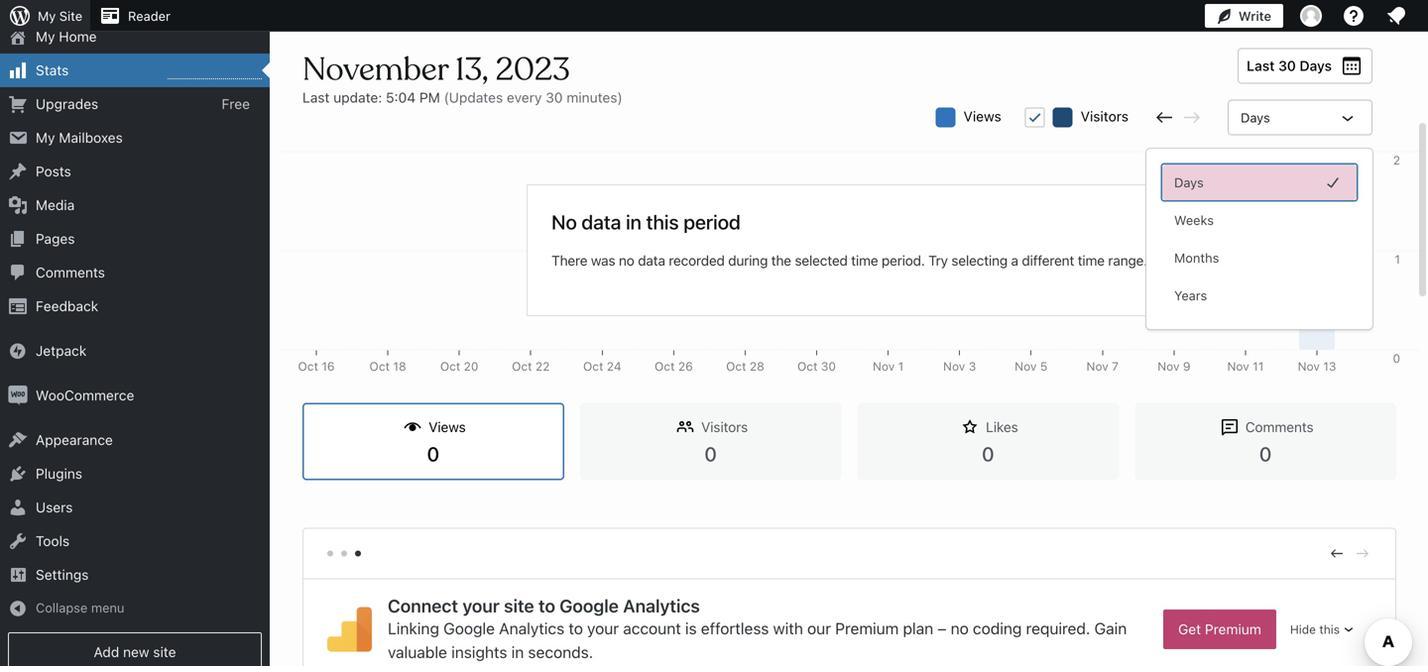 Task type: describe. For each thing, give the bounding box(es) containing it.
7
[[1112, 360, 1119, 374]]

nov for nov 7
[[1087, 360, 1109, 374]]

1 time from the left
[[851, 252, 878, 269]]

22
[[536, 360, 550, 374]]

my for my mailboxes
[[36, 130, 55, 146]]

gain
[[1095, 619, 1127, 638]]

add new site
[[94, 644, 176, 661]]

connect
[[388, 596, 458, 617]]

plugins
[[36, 466, 82, 482]]

comments link
[[0, 256, 270, 290]]

days for the days button
[[1175, 175, 1204, 190]]

oct 16
[[298, 360, 335, 374]]

Days button
[[1163, 165, 1357, 200]]

no inside connect your site to google analytics linking google analytics to your account is effortless with our premium plan – no coding required. gain valuable insights in seconds.
[[951, 619, 969, 638]]

stats
[[36, 62, 69, 78]]

nov for nov 11
[[1228, 360, 1250, 374]]

site for your
[[504, 596, 534, 617]]

was
[[591, 252, 615, 269]]

100,000 for 100,000 2 1 0
[[1355, 153, 1401, 167]]

our
[[808, 619, 831, 638]]

during
[[728, 252, 768, 269]]

with
[[773, 619, 803, 638]]

feedback
[[36, 298, 98, 315]]

likes
[[986, 419, 1018, 436]]

manage your notifications image
[[1385, 4, 1409, 28]]

likes 0
[[982, 419, 1018, 466]]

tools link
[[0, 525, 270, 559]]

feedback link
[[0, 290, 270, 323]]

0 for comments 0
[[1260, 442, 1272, 466]]

no
[[552, 210, 577, 234]]

oct for oct 18
[[370, 360, 390, 374]]

visitors for visitors
[[1081, 108, 1129, 125]]

appearance
[[36, 432, 113, 448]]

26
[[678, 360, 693, 374]]

connect your site to google analytics linking google analytics to your account is effortless with our premium plan – no coding required. gain valuable insights in seconds.
[[388, 596, 1127, 662]]

nov 13
[[1298, 360, 1337, 374]]

in inside connect your site to google analytics linking google analytics to your account is effortless with our premium plan – no coding required. gain valuable insights in seconds.
[[512, 643, 524, 662]]

media link
[[0, 189, 270, 222]]

nov for nov 3
[[943, 360, 966, 374]]

posts
[[36, 163, 71, 180]]

nov for nov 1
[[873, 360, 895, 374]]

visitors 0
[[701, 419, 748, 466]]

settings link
[[0, 559, 270, 592]]

pages link
[[0, 222, 270, 256]]

oct for oct 28
[[726, 360, 747, 374]]

oct 28
[[726, 360, 765, 374]]

site for new
[[153, 644, 176, 661]]

13,
[[456, 50, 489, 90]]

Weeks button
[[1163, 202, 1357, 238]]

menu
[[91, 601, 124, 616]]

5
[[1040, 360, 1048, 374]]

2023
[[496, 50, 570, 90]]

days for days 'dropdown button'
[[1241, 110, 1271, 125]]

30 inside november 13, 2023 last update: 5:04 pm (updates every 30 minutes)
[[546, 89, 563, 106]]

0 horizontal spatial to
[[539, 596, 555, 617]]

nov for nov 5
[[1015, 360, 1037, 374]]

nov 9
[[1158, 360, 1191, 374]]

is
[[685, 619, 697, 638]]

plan
[[903, 619, 934, 638]]

no data in this period
[[552, 210, 741, 234]]

account
[[623, 619, 681, 638]]

oct 26
[[655, 360, 693, 374]]

recorded
[[669, 252, 725, 269]]

0 for views 0
[[427, 442, 440, 466]]

oct 20
[[440, 360, 479, 374]]

period.
[[882, 252, 925, 269]]

2
[[1394, 153, 1401, 167]]

google
[[444, 619, 495, 638]]

0 vertical spatial no
[[619, 252, 635, 269]]

comments for comments 0
[[1246, 419, 1314, 436]]

24
[[607, 360, 622, 374]]

comments for comments
[[36, 264, 105, 281]]

stats link
[[0, 54, 270, 87]]

pm
[[420, 89, 440, 106]]

pager controls element
[[304, 529, 1396, 580]]

option group containing days
[[1163, 165, 1357, 313]]

last 30 days
[[1247, 58, 1332, 74]]

reader link
[[90, 0, 178, 32]]

users
[[36, 500, 73, 516]]

reader
[[128, 8, 171, 23]]

insights
[[451, 643, 507, 662]]

write link
[[1205, 0, 1284, 32]]

nov 3
[[943, 360, 976, 374]]

oct 24
[[583, 360, 622, 374]]

required.
[[1026, 619, 1091, 638]]

nov 1
[[873, 360, 904, 374]]

years
[[1175, 288, 1208, 303]]

coding
[[973, 619, 1022, 638]]

oct for oct 20
[[440, 360, 461, 374]]

nov 5
[[1015, 360, 1048, 374]]

my for my site
[[38, 8, 56, 23]]

months
[[1175, 250, 1220, 265]]

100,000 for 100,000
[[1355, 360, 1401, 374]]

100,000 2 1 0
[[1355, 153, 1401, 366]]

(updates
[[444, 89, 503, 106]]

oct 22
[[512, 360, 550, 374]]

appearance link
[[0, 424, 270, 457]]

0 vertical spatial data
[[582, 210, 621, 234]]

weeks
[[1175, 213, 1214, 228]]

Months button
[[1163, 240, 1357, 276]]

1 inside 100,000 2 1 0
[[1395, 252, 1401, 266]]



Task type: locate. For each thing, give the bounding box(es) containing it.
this left "period"
[[646, 210, 679, 234]]

site inside connect your site to google analytics linking google analytics to your account is effortless with our premium plan – no coding required. gain valuable insights in seconds.
[[504, 596, 534, 617]]

my site link
[[0, 0, 90, 32]]

jetpack
[[36, 343, 87, 359]]

0 vertical spatial in
[[626, 210, 642, 234]]

option group
[[1163, 165, 1357, 313]]

0 horizontal spatial your
[[463, 596, 500, 617]]

oct left 24 on the left bottom of the page
[[583, 360, 604, 374]]

0 horizontal spatial premium
[[835, 619, 899, 638]]

time
[[851, 252, 878, 269], [1078, 252, 1105, 269]]

oct left 26
[[655, 360, 675, 374]]

img image for woocommerce
[[8, 386, 28, 406]]

0 horizontal spatial visitors
[[701, 419, 748, 436]]

4 oct from the left
[[512, 360, 532, 374]]

1 horizontal spatial time
[[1078, 252, 1105, 269]]

google analytics
[[560, 596, 700, 617]]

1 horizontal spatial to
[[569, 619, 583, 638]]

november 13, 2023 last update: 5:04 pm (updates every 30 minutes)
[[303, 50, 623, 106]]

0 vertical spatial days
[[1300, 58, 1332, 74]]

28
[[750, 360, 765, 374]]

0 horizontal spatial 1
[[898, 360, 904, 374]]

previous image
[[1328, 545, 1346, 563]]

oct left '16'
[[298, 360, 318, 374]]

4 nov from the left
[[1087, 360, 1109, 374]]

users link
[[0, 491, 270, 525]]

try
[[929, 252, 948, 269]]

0
[[1393, 352, 1401, 366], [427, 442, 440, 466], [705, 442, 717, 466], [982, 442, 995, 466], [1260, 442, 1272, 466]]

20
[[464, 360, 479, 374]]

to up analytics
[[539, 596, 555, 617]]

11
[[1253, 360, 1264, 374]]

13
[[1324, 360, 1337, 374]]

1 horizontal spatial days
[[1241, 110, 1271, 125]]

last inside november 13, 2023 last update: 5:04 pm (updates every 30 minutes)
[[303, 89, 330, 106]]

site inside add new site link
[[153, 644, 176, 661]]

1 vertical spatial visitors
[[701, 419, 748, 436]]

nov
[[873, 360, 895, 374], [943, 360, 966, 374], [1015, 360, 1037, 374], [1087, 360, 1109, 374], [1158, 360, 1180, 374], [1228, 360, 1250, 374], [1298, 360, 1320, 374]]

selected
[[795, 252, 848, 269]]

no right –
[[951, 619, 969, 638]]

pages
[[36, 231, 75, 247]]

img image left 'jetpack'
[[8, 341, 28, 361]]

1 vertical spatial comments
[[1246, 419, 1314, 436]]

views 0
[[427, 419, 466, 466]]

oct for oct 24
[[583, 360, 604, 374]]

0 horizontal spatial comments
[[36, 264, 105, 281]]

views
[[964, 108, 1002, 125], [429, 419, 466, 436]]

add
[[94, 644, 119, 661]]

1 horizontal spatial this
[[1320, 623, 1340, 637]]

next image
[[1354, 545, 1372, 563]]

nov left 13
[[1298, 360, 1320, 374]]

1 vertical spatial 30
[[546, 89, 563, 106]]

collapse menu link
[[0, 592, 270, 625]]

oct left 20
[[440, 360, 461, 374]]

30 for last
[[1279, 58, 1296, 74]]

1 oct from the left
[[298, 360, 318, 374]]

site up analytics
[[504, 596, 534, 617]]

18
[[393, 360, 406, 374]]

6 oct from the left
[[655, 360, 675, 374]]

100,000 down days 'dropdown button'
[[1355, 153, 1401, 167]]

mailboxes
[[59, 130, 123, 146]]

there was no data recorded during the selected time period. try selecting a different time range.
[[552, 252, 1148, 269]]

2 vertical spatial days
[[1175, 175, 1204, 190]]

0 inside views 0
[[427, 442, 440, 466]]

get premium button
[[1164, 610, 1277, 650]]

to up seconds.
[[569, 619, 583, 638]]

range.
[[1108, 252, 1148, 269]]

3 nov from the left
[[1015, 360, 1037, 374]]

oct for oct 22
[[512, 360, 532, 374]]

new
[[123, 644, 149, 661]]

oct for oct 16
[[298, 360, 318, 374]]

0 inside the visitors 0
[[705, 442, 717, 466]]

hide this button
[[1277, 611, 1372, 649]]

there
[[552, 252, 588, 269]]

–
[[938, 619, 947, 638]]

2 nov from the left
[[943, 360, 966, 374]]

hide this
[[1291, 623, 1340, 637]]

0 vertical spatial my
[[38, 8, 56, 23]]

1 horizontal spatial comments
[[1246, 419, 1314, 436]]

nov left 9
[[1158, 360, 1180, 374]]

my left 'site' at the top left of the page
[[38, 8, 56, 23]]

img image inside woocommerce link
[[8, 386, 28, 406]]

1 horizontal spatial in
[[626, 210, 642, 234]]

collapse
[[36, 601, 88, 616]]

premium inside button
[[1205, 622, 1262, 638]]

visitors
[[1081, 108, 1129, 125], [701, 419, 748, 436]]

2 horizontal spatial 30
[[1279, 58, 1296, 74]]

visitors for visitors 0
[[701, 419, 748, 436]]

add new site link
[[8, 633, 262, 667]]

0 vertical spatial views
[[964, 108, 1002, 125]]

30 for oct
[[821, 360, 836, 374]]

comments 0
[[1246, 419, 1314, 466]]

1 100,000 from the top
[[1355, 153, 1401, 167]]

collapse menu
[[36, 601, 124, 616]]

2 100,000 from the top
[[1355, 360, 1401, 374]]

2 vertical spatial my
[[36, 130, 55, 146]]

days
[[1300, 58, 1332, 74], [1241, 110, 1271, 125], [1175, 175, 1204, 190]]

nov for nov 13
[[1298, 360, 1320, 374]]

30
[[1279, 58, 1296, 74], [546, 89, 563, 106], [821, 360, 836, 374]]

days down last 30 days at the top right
[[1241, 110, 1271, 125]]

data down no data in this period
[[638, 252, 665, 269]]

2 horizontal spatial days
[[1300, 58, 1332, 74]]

your up 'google'
[[463, 596, 500, 617]]

0 for visitors 0
[[705, 442, 717, 466]]

premium right get
[[1205, 622, 1262, 638]]

seconds.
[[528, 643, 593, 662]]

0 for likes 0
[[982, 442, 995, 466]]

0 vertical spatial visitors
[[1081, 108, 1129, 125]]

views for views 0
[[429, 419, 466, 436]]

site right new
[[153, 644, 176, 661]]

comments up feedback
[[36, 264, 105, 281]]

None checkbox
[[1026, 108, 1045, 127]]

0 vertical spatial comments
[[36, 264, 105, 281]]

1 vertical spatial last
[[303, 89, 330, 106]]

0 vertical spatial last
[[1247, 58, 1275, 74]]

8 oct from the left
[[798, 360, 818, 374]]

nov left 11
[[1228, 360, 1250, 374]]

jetpack link
[[0, 334, 270, 368]]

the
[[772, 252, 792, 269]]

nov left 3
[[943, 360, 966, 374]]

oct 18
[[370, 360, 406, 374]]

oct for oct 30
[[798, 360, 818, 374]]

0 horizontal spatial last
[[303, 89, 330, 106]]

1 horizontal spatial site
[[504, 596, 534, 617]]

days inside 'dropdown button'
[[1241, 110, 1271, 125]]

100,000 right 13
[[1355, 360, 1401, 374]]

2 oct from the left
[[370, 360, 390, 374]]

analytics
[[499, 619, 565, 638]]

1 horizontal spatial 1
[[1395, 252, 1401, 266]]

0 vertical spatial to
[[539, 596, 555, 617]]

nov for nov 9
[[1158, 360, 1180, 374]]

1 vertical spatial views
[[429, 419, 466, 436]]

30 right "every"
[[546, 89, 563, 106]]

posts link
[[0, 155, 270, 189]]

0 vertical spatial 1
[[1395, 252, 1401, 266]]

img image left woocommerce
[[8, 386, 28, 406]]

0 horizontal spatial site
[[153, 644, 176, 661]]

1 vertical spatial site
[[153, 644, 176, 661]]

0 horizontal spatial days
[[1175, 175, 1204, 190]]

1 vertical spatial days
[[1241, 110, 1271, 125]]

my up the "posts"
[[36, 130, 55, 146]]

5:04
[[386, 89, 416, 106]]

1 vertical spatial your
[[587, 619, 619, 638]]

media
[[36, 197, 75, 213]]

30 inside button
[[1279, 58, 1296, 74]]

no right the was
[[619, 252, 635, 269]]

my home link
[[0, 20, 270, 54]]

home
[[59, 28, 97, 45]]

valuable
[[388, 643, 447, 662]]

5 nov from the left
[[1158, 360, 1180, 374]]

5 oct from the left
[[583, 360, 604, 374]]

oct left 22
[[512, 360, 532, 374]]

days up weeks
[[1175, 175, 1204, 190]]

0 horizontal spatial views
[[429, 419, 466, 436]]

1 vertical spatial no
[[951, 619, 969, 638]]

1 img image from the top
[[8, 341, 28, 361]]

0 horizontal spatial in
[[512, 643, 524, 662]]

your
[[463, 596, 500, 617], [587, 619, 619, 638]]

views inside views 0
[[429, 419, 466, 436]]

0 inside likes 0
[[982, 442, 995, 466]]

woocommerce
[[36, 387, 134, 404]]

oct left 18
[[370, 360, 390, 374]]

1 vertical spatial data
[[638, 252, 665, 269]]

0 horizontal spatial time
[[851, 252, 878, 269]]

get premium
[[1179, 622, 1262, 638]]

0 inside 100,000 2 1 0
[[1393, 352, 1401, 366]]

this right hide
[[1320, 623, 1340, 637]]

nov left 7 at the right bottom
[[1087, 360, 1109, 374]]

linking
[[388, 619, 439, 638]]

last inside button
[[1247, 58, 1275, 74]]

in
[[626, 210, 642, 234], [512, 643, 524, 662]]

1 horizontal spatial premium
[[1205, 622, 1262, 638]]

oct left '28'
[[726, 360, 747, 374]]

2 img image from the top
[[8, 386, 28, 406]]

0 vertical spatial 30
[[1279, 58, 1296, 74]]

0 vertical spatial site
[[504, 596, 534, 617]]

0 vertical spatial img image
[[8, 341, 28, 361]]

premium right "our"
[[835, 619, 899, 638]]

img image for jetpack
[[8, 341, 28, 361]]

my for my home
[[36, 28, 55, 45]]

free
[[222, 96, 250, 112]]

3 oct from the left
[[440, 360, 461, 374]]

my mailboxes link
[[0, 121, 270, 155]]

1 vertical spatial img image
[[8, 386, 28, 406]]

last down write
[[1247, 58, 1275, 74]]

1 horizontal spatial no
[[951, 619, 969, 638]]

in right "no"
[[626, 210, 642, 234]]

oct for oct 26
[[655, 360, 675, 374]]

oct right '28'
[[798, 360, 818, 374]]

your down the google analytics
[[587, 619, 619, 638]]

3
[[969, 360, 976, 374]]

premium
[[835, 619, 899, 638], [1205, 622, 1262, 638]]

premium inside connect your site to google analytics linking google analytics to your account is effortless with our premium plan – no coding required. gain valuable insights in seconds.
[[835, 619, 899, 638]]

days button
[[1228, 100, 1373, 135]]

get
[[1179, 622, 1201, 638]]

1 horizontal spatial your
[[587, 619, 619, 638]]

2 time from the left
[[1078, 252, 1105, 269]]

days down my profile icon
[[1300, 58, 1332, 74]]

time left range.
[[1078, 252, 1105, 269]]

comments down 11
[[1246, 419, 1314, 436]]

1 nov from the left
[[873, 360, 895, 374]]

1 horizontal spatial views
[[964, 108, 1002, 125]]

effortless
[[701, 619, 769, 638]]

every
[[507, 89, 542, 106]]

img image inside "jetpack" link
[[8, 341, 28, 361]]

9
[[1183, 360, 1191, 374]]

6 nov from the left
[[1228, 360, 1250, 374]]

1 vertical spatial my
[[36, 28, 55, 45]]

views for views
[[964, 108, 1002, 125]]

1 horizontal spatial visitors
[[1081, 108, 1129, 125]]

0 horizontal spatial data
[[582, 210, 621, 234]]

30 left nov 1
[[821, 360, 836, 374]]

this inside button
[[1320, 623, 1340, 637]]

update:
[[334, 89, 382, 106]]

0 vertical spatial this
[[646, 210, 679, 234]]

tools
[[36, 533, 70, 550]]

1 horizontal spatial data
[[638, 252, 665, 269]]

0 vertical spatial your
[[463, 596, 500, 617]]

0 vertical spatial 100,000
[[1355, 153, 1401, 167]]

0 inside comments 0
[[1260, 442, 1272, 466]]

to
[[539, 596, 555, 617], [569, 619, 583, 638]]

0 horizontal spatial no
[[619, 252, 635, 269]]

my site
[[38, 8, 82, 23]]

2 vertical spatial 30
[[821, 360, 836, 374]]

my profile image
[[1301, 5, 1322, 27]]

my home
[[36, 28, 97, 45]]

0 horizontal spatial this
[[646, 210, 679, 234]]

a
[[1011, 252, 1019, 269]]

1 vertical spatial 100,000
[[1355, 360, 1401, 374]]

help image
[[1342, 4, 1366, 28]]

upgrades
[[36, 96, 98, 112]]

time left the period.
[[851, 252, 878, 269]]

minutes)
[[567, 89, 623, 106]]

nov right oct 30
[[873, 360, 895, 374]]

nov 7
[[1087, 360, 1119, 374]]

7 nov from the left
[[1298, 360, 1320, 374]]

nov left the 5
[[1015, 360, 1037, 374]]

1 vertical spatial in
[[512, 643, 524, 662]]

0 horizontal spatial 30
[[546, 89, 563, 106]]

1 vertical spatial this
[[1320, 623, 1340, 637]]

plugins link
[[0, 457, 270, 491]]

1 vertical spatial 1
[[898, 360, 904, 374]]

1 horizontal spatial 30
[[821, 360, 836, 374]]

in down analytics
[[512, 643, 524, 662]]

data right "no"
[[582, 210, 621, 234]]

my down my site
[[36, 28, 55, 45]]

last left the update:
[[303, 89, 330, 106]]

30 up days 'dropdown button'
[[1279, 58, 1296, 74]]

img image
[[8, 341, 28, 361], [8, 386, 28, 406]]

Years button
[[1163, 278, 1357, 313]]

1 vertical spatial to
[[569, 619, 583, 638]]

highest hourly views 0 image
[[168, 67, 262, 79]]

7 oct from the left
[[726, 360, 747, 374]]

last
[[1247, 58, 1275, 74], [303, 89, 330, 106]]

1 horizontal spatial last
[[1247, 58, 1275, 74]]



Task type: vqa. For each thing, say whether or not it's contained in the screenshot.
img in woocommerce link
yes



